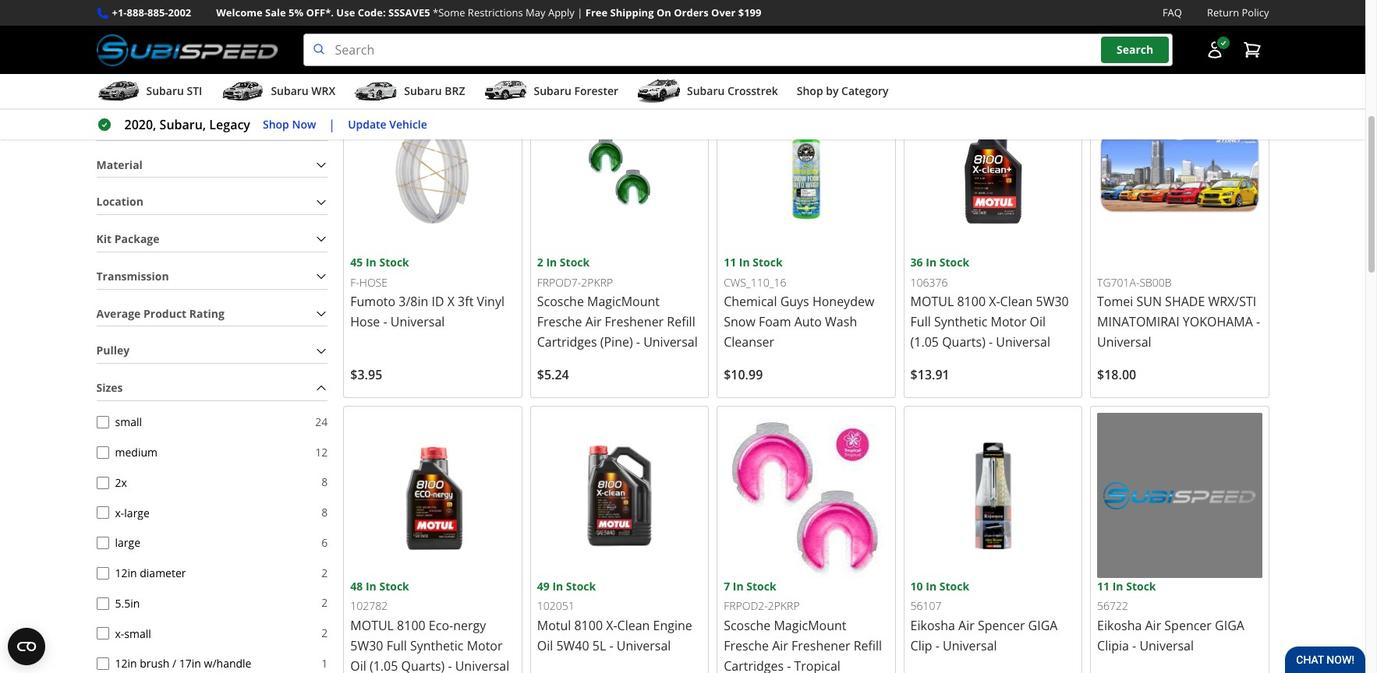 Task type: vqa. For each thing, say whether or not it's contained in the screenshot.


Task type: locate. For each thing, give the bounding box(es) containing it.
5w30 down 102782
[[350, 638, 383, 655]]

0 horizontal spatial synthetic
[[410, 638, 464, 655]]

1 giga from the left
[[1028, 617, 1058, 635]]

motul down 106376
[[911, 293, 954, 311]]

(1.05 for motul 8100 eco-nergy 5w30 full synthetic motor oil (1.05 quarts) - universal
[[370, 658, 398, 674]]

1 horizontal spatial eikosha
[[1097, 617, 1142, 635]]

full inside 48 in stock 102782 motul 8100 eco-nergy 5w30 full synthetic motor oil (1.05 quarts) - universal
[[387, 638, 407, 655]]

2 8 from the top
[[321, 505, 328, 520]]

motul for motul 8100 x-clean 5w30 full synthetic motor oil (1.05 quarts) - universal
[[911, 293, 954, 311]]

shop
[[797, 84, 823, 98], [263, 117, 289, 132]]

cartridges inside 2 in stock frpod7-2pkrp scosche magicmount fresche air freshener refill cartridges (pine) - universal
[[537, 334, 597, 351]]

stock inside the 45 in stock f-hose fumoto 3/8in id x 3ft vinyl hose - universal
[[379, 255, 409, 270]]

refill left clip
[[854, 638, 882, 655]]

2 giga from the left
[[1215, 617, 1244, 635]]

hose
[[350, 314, 380, 331]]

in up 56722
[[1113, 579, 1123, 594]]

45
[[350, 255, 363, 270]]

clean inside 49 in stock 102051 motul 8100 x-clean engine oil 5w40 5l - universal
[[617, 617, 650, 635]]

8100 inside 48 in stock 102782 motul 8100 eco-nergy 5w30 full synthetic motor oil (1.05 quarts) - universal
[[397, 617, 426, 635]]

location button
[[96, 190, 328, 214]]

in inside 48 in stock 102782 motul 8100 eco-nergy 5w30 full synthetic motor oil (1.05 quarts) - universal
[[366, 579, 376, 594]]

in
[[366, 255, 376, 270], [546, 255, 557, 270], [739, 255, 750, 270], [926, 255, 937, 270], [366, 579, 376, 594], [552, 579, 563, 594], [733, 579, 744, 594], [926, 579, 937, 594], [1113, 579, 1123, 594]]

3 subaru from the left
[[404, 84, 442, 98]]

1 horizontal spatial 2pkrp
[[768, 599, 800, 614]]

clean for -
[[617, 617, 650, 635]]

oil inside 36 in stock 106376 motul 8100 x-clean 5w30 full synthetic motor oil (1.05 quarts) - universal
[[1030, 314, 1046, 331]]

full down 106376
[[911, 314, 931, 331]]

subaru left the sti at the left top of page
[[146, 84, 184, 98]]

11 inside 11 in stock cws_110_16 chemical guys honeydew snow foam auto wash cleanser
[[724, 255, 736, 270]]

full
[[911, 314, 931, 331], [387, 638, 407, 655]]

1 horizontal spatial spencer
[[1165, 617, 1212, 635]]

chemical
[[724, 293, 777, 311]]

7 in stock frpod2-2pkrp scosche magicmount fresche air freshener refill cartridges - tropical
[[724, 579, 882, 674]]

5l
[[592, 638, 606, 655]]

tomei sun shade wrx/sti minatomirai yokohama - universal image
[[1097, 90, 1262, 254]]

0 horizontal spatial (1.05
[[370, 658, 398, 674]]

1 vertical spatial motul
[[350, 617, 394, 635]]

in inside 7 in stock frpod2-2pkrp scosche magicmount fresche air freshener refill cartridges - tropical
[[733, 579, 744, 594]]

1 x- from the top
[[115, 506, 124, 521]]

stock for motul 8100 x-clean 5w30 full synthetic motor oil (1.05 quarts) - universal
[[939, 255, 969, 270]]

full for motul 8100 eco-nergy 5w30 full synthetic motor oil (1.05 quarts) - universal
[[387, 638, 407, 655]]

11 inside 11 in stock 56722 eikosha air spencer giga clipia - universal
[[1097, 579, 1110, 594]]

product
[[143, 306, 187, 321]]

return policy
[[1207, 5, 1269, 19]]

code:
[[358, 5, 386, 19]]

in for eikosha air spencer giga clip - universal
[[926, 579, 937, 594]]

cartridges down 'frpod2-' at right
[[724, 658, 784, 674]]

1 vertical spatial small
[[124, 627, 151, 641]]

1 horizontal spatial synthetic
[[934, 314, 988, 331]]

8100 for motul 8100 x-clean engine oil 5w40 5l - universal
[[574, 617, 603, 635]]

0 horizontal spatial |
[[329, 116, 335, 133]]

universal inside 36 in stock 106376 motul 8100 x-clean 5w30 full synthetic motor oil (1.05 quarts) - universal
[[996, 334, 1050, 351]]

search
[[1117, 42, 1154, 57]]

eikosha inside 11 in stock 56722 eikosha air spencer giga clipia - universal
[[1097, 617, 1142, 635]]

0 horizontal spatial motul
[[350, 617, 394, 635]]

in inside 2 in stock frpod7-2pkrp scosche magicmount fresche air freshener refill cartridges (pine) - universal
[[546, 255, 557, 270]]

eikosha down 56722
[[1097, 617, 1142, 635]]

0 horizontal spatial 11
[[724, 255, 736, 270]]

0 vertical spatial magicmount
[[587, 293, 660, 311]]

0 vertical spatial motor
[[991, 314, 1027, 331]]

12in diameter
[[115, 566, 186, 581]]

stock inside 7 in stock frpod2-2pkrp scosche magicmount fresche air freshener refill cartridges - tropical
[[747, 579, 776, 594]]

motul for motul 8100 eco-nergy 5w30 full synthetic motor oil (1.05 quarts) - universal
[[350, 617, 394, 635]]

open widget image
[[8, 629, 45, 666]]

0 horizontal spatial full
[[387, 638, 407, 655]]

1 vertical spatial full
[[387, 638, 407, 655]]

welcome sale 5% off*. use code: sssave5
[[216, 5, 430, 19]]

stock up hose
[[379, 255, 409, 270]]

magicmount inside 7 in stock frpod2-2pkrp scosche magicmount fresche air freshener refill cartridges - tropical
[[774, 617, 846, 635]]

0 horizontal spatial 8100
[[397, 617, 426, 635]]

update vehicle button
[[348, 116, 427, 134]]

eikosha
[[911, 617, 955, 635], [1097, 617, 1142, 635]]

tg701a-sb00b tomei sun shade wrx/sti minatomirai yokohama - universal
[[1097, 275, 1260, 351]]

1 vertical spatial 12in
[[115, 657, 137, 672]]

2 left 102782
[[321, 596, 328, 611]]

freshener inside 7 in stock frpod2-2pkrp scosche magicmount fresche air freshener refill cartridges - tropical
[[792, 638, 850, 655]]

(1.05 inside 36 in stock 106376 motul 8100 x-clean 5w30 full synthetic motor oil (1.05 quarts) - universal
[[911, 334, 939, 351]]

2 12in from the top
[[115, 657, 137, 672]]

0 vertical spatial x-
[[115, 506, 124, 521]]

welcome
[[216, 5, 263, 19]]

fresche inside 2 in stock frpod7-2pkrp scosche magicmount fresche air freshener refill cartridges (pine) - universal
[[537, 314, 582, 331]]

in right 36
[[926, 255, 937, 270]]

1 vertical spatial freshener
[[792, 638, 850, 655]]

stock for scosche magicmount fresche air freshener refill cartridges - tropical
[[747, 579, 776, 594]]

stock inside 11 in stock cws_110_16 chemical guys honeydew snow foam auto wash cleanser
[[753, 255, 783, 270]]

0 vertical spatial quarts)
[[942, 334, 986, 351]]

0 vertical spatial oil
[[1030, 314, 1046, 331]]

sun
[[1137, 293, 1162, 311]]

0 vertical spatial large
[[124, 506, 150, 521]]

0 vertical spatial 11
[[724, 255, 736, 270]]

motul down 102782
[[350, 617, 394, 635]]

8 up 6
[[321, 505, 328, 520]]

0 horizontal spatial 5w30
[[350, 638, 383, 655]]

2 spencer from the left
[[1165, 617, 1212, 635]]

5.5in button
[[96, 598, 109, 610]]

large right "large" button
[[115, 536, 140, 551]]

- inside tg701a-sb00b tomei sun shade wrx/sti minatomirai yokohama - universal
[[1256, 314, 1260, 331]]

shipping
[[610, 5, 654, 19]]

1 horizontal spatial freshener
[[792, 638, 850, 655]]

0 horizontal spatial eikosha
[[911, 617, 955, 635]]

0 vertical spatial (1.05
[[911, 334, 939, 351]]

category
[[411, 21, 457, 36]]

spencer for eikosha air spencer giga clipia - universal
[[1165, 617, 1212, 635]]

8 for x-large
[[321, 505, 328, 520]]

fresche down 'frpod2-' at right
[[724, 638, 769, 655]]

motul inside 36 in stock 106376 motul 8100 x-clean 5w30 full synthetic motor oil (1.05 quarts) - universal
[[911, 293, 954, 311]]

0 horizontal spatial spencer
[[978, 617, 1025, 635]]

1 vertical spatial motor
[[467, 638, 503, 655]]

0 horizontal spatial x-
[[606, 617, 617, 635]]

on
[[656, 5, 671, 19]]

1 horizontal spatial fresche
[[724, 638, 769, 655]]

giga inside 11 in stock 56722 eikosha air spencer giga clipia - universal
[[1215, 617, 1244, 635]]

eikosha inside 10 in stock 56107 eikosha air spencer giga clip - universal
[[911, 617, 955, 635]]

clip
[[911, 638, 932, 655]]

sb00b
[[1140, 275, 1172, 290]]

11 in stock 56722 eikosha air spencer giga clipia - universal
[[1097, 579, 1244, 655]]

stock up cws_110_16
[[753, 255, 783, 270]]

5w30 inside 48 in stock 102782 motul 8100 eco-nergy 5w30 full synthetic motor oil (1.05 quarts) - universal
[[350, 638, 383, 655]]

1 spencer from the left
[[978, 617, 1025, 635]]

0 horizontal spatial fresche
[[537, 314, 582, 331]]

id
[[432, 293, 444, 311]]

0 vertical spatial scosche
[[537, 293, 584, 311]]

2 for 12in diameter
[[321, 566, 328, 581]]

0 vertical spatial 5w30
[[1036, 293, 1069, 311]]

small down 5.5in
[[124, 627, 151, 641]]

shop for shop now
[[263, 117, 289, 132]]

2 inside 2 in stock frpod7-2pkrp scosche magicmount fresche air freshener refill cartridges (pine) - universal
[[537, 255, 543, 270]]

1 horizontal spatial 8100
[[574, 617, 603, 635]]

in inside 11 in stock cws_110_16 chemical guys honeydew snow foam auto wash cleanser
[[739, 255, 750, 270]]

spencer inside 10 in stock 56107 eikosha air spencer giga clip - universal
[[978, 617, 1025, 635]]

0 horizontal spatial clean
[[617, 617, 650, 635]]

refill for scosche magicmount fresche air freshener refill cartridges - tropical
[[854, 638, 882, 655]]

1 vertical spatial quarts)
[[401, 658, 445, 674]]

2 in stock frpod7-2pkrp scosche magicmount fresche air freshener refill cartridges (pine) - universal
[[537, 255, 698, 351]]

0 horizontal spatial scosche
[[537, 293, 584, 311]]

11 up 56722
[[1097, 579, 1110, 594]]

2 up the 1 at bottom left
[[321, 626, 328, 641]]

synthetic down 106376
[[934, 314, 988, 331]]

air inside 11 in stock 56722 eikosha air spencer giga clipia - universal
[[1145, 617, 1161, 635]]

eikosha down 56107
[[911, 617, 955, 635]]

sizes button
[[96, 377, 328, 401]]

12in brush / 17in w/handle
[[115, 657, 251, 672]]

quarts) inside 36 in stock 106376 motul 8100 x-clean 5w30 full synthetic motor oil (1.05 quarts) - universal
[[942, 334, 986, 351]]

x- for motor
[[989, 293, 1000, 311]]

shop for shop by category
[[797, 84, 823, 98]]

magicmount up '(pine)'
[[587, 293, 660, 311]]

in up cws_110_16
[[739, 255, 750, 270]]

cartridges for scosche magicmount fresche air freshener refill cartridges (pine) - universal
[[537, 334, 597, 351]]

x- right the x-large button in the left of the page
[[115, 506, 124, 521]]

(1.05
[[911, 334, 939, 351], [370, 658, 398, 674]]

shop by category button
[[797, 77, 889, 108]]

cartridges up the $5.24
[[537, 334, 597, 351]]

quarts) down eco-
[[401, 658, 445, 674]]

$3.95
[[350, 367, 382, 384]]

1 horizontal spatial refill
[[854, 638, 882, 655]]

8100 inside 49 in stock 102051 motul 8100 x-clean engine oil 5w40 5l - universal
[[574, 617, 603, 635]]

stock inside 11 in stock 56722 eikosha air spencer giga clipia - universal
[[1126, 579, 1156, 594]]

0 vertical spatial 2pkrp
[[581, 275, 613, 290]]

medium button
[[96, 447, 109, 459]]

8 for 2x
[[321, 475, 328, 490]]

sort
[[1107, 21, 1128, 36]]

1 vertical spatial 8
[[321, 505, 328, 520]]

large down 2x
[[124, 506, 150, 521]]

1 horizontal spatial magicmount
[[774, 617, 846, 635]]

by
[[826, 84, 839, 98]]

1 vertical spatial synthetic
[[410, 638, 464, 655]]

fresche down frpod7-
[[537, 314, 582, 331]]

refill left snow
[[667, 314, 695, 331]]

in inside the 45 in stock f-hose fumoto 3/8in id x 3ft vinyl hose - universal
[[366, 255, 376, 270]]

subaru,
[[160, 116, 206, 133]]

subaru for subaru crosstrek
[[687, 84, 725, 98]]

synthetic inside 36 in stock 106376 motul 8100 x-clean 5w30 full synthetic motor oil (1.05 quarts) - universal
[[934, 314, 988, 331]]

2pkrp up '(pine)'
[[581, 275, 613, 290]]

synthetic for eco-
[[410, 638, 464, 655]]

full inside 36 in stock 106376 motul 8100 x-clean 5w30 full synthetic motor oil (1.05 quarts) - universal
[[911, 314, 931, 331]]

sort by:
[[1107, 21, 1147, 36]]

1 eikosha from the left
[[911, 617, 955, 635]]

cleanser
[[724, 334, 774, 351]]

wrx/sti
[[1208, 293, 1256, 311]]

synthetic down eco-
[[410, 638, 464, 655]]

eikosha air spencer giga clip - universal image
[[911, 414, 1075, 578]]

category
[[841, 84, 889, 98]]

refill inside 2 in stock frpod7-2pkrp scosche magicmount fresche air freshener refill cartridges (pine) - universal
[[667, 314, 695, 331]]

5w30 for motul 8100 eco-nergy 5w30 full synthetic motor oil (1.05 quarts) - universal
[[350, 638, 383, 655]]

36 in stock 106376 motul 8100 x-clean 5w30 full synthetic motor oil (1.05 quarts) - universal
[[911, 255, 1069, 351]]

0 horizontal spatial quarts)
[[401, 658, 445, 674]]

category : lifestyle
[[411, 21, 506, 36]]

fresche inside 7 in stock frpod2-2pkrp scosche magicmount fresche air freshener refill cartridges - tropical
[[724, 638, 769, 655]]

8 down 12
[[321, 475, 328, 490]]

subaru for subaru wrx
[[271, 84, 309, 98]]

shop left now
[[263, 117, 289, 132]]

subaru down products
[[687, 84, 725, 98]]

stock inside 49 in stock 102051 motul 8100 x-clean engine oil 5w40 5l - universal
[[566, 579, 596, 594]]

subaru wrx
[[271, 84, 336, 98]]

1 vertical spatial refill
[[854, 638, 882, 655]]

1 vertical spatial 5w30
[[350, 638, 383, 655]]

*some restrictions may apply | free shipping on orders over $199
[[433, 5, 761, 19]]

in right 7
[[733, 579, 744, 594]]

stock up 106376
[[939, 255, 969, 270]]

stock up 102782
[[379, 579, 409, 594]]

subaru sti
[[146, 84, 202, 98]]

subaru sti button
[[96, 77, 202, 108]]

1 horizontal spatial clean
[[1000, 293, 1033, 311]]

scosche down frpod7-
[[537, 293, 584, 311]]

1 vertical spatial oil
[[537, 638, 553, 655]]

2 eikosha from the left
[[1097, 617, 1142, 635]]

scosche down 'frpod2-' at right
[[724, 617, 771, 635]]

12in diameter button
[[96, 568, 109, 580]]

x-small
[[115, 627, 151, 641]]

1 vertical spatial 2pkrp
[[768, 599, 800, 614]]

(pine)
[[600, 334, 633, 351]]

full down 102782
[[387, 638, 407, 655]]

0 vertical spatial cartridges
[[537, 334, 597, 351]]

1 horizontal spatial 5w30
[[1036, 293, 1069, 311]]

a subaru forester thumbnail image image
[[484, 80, 528, 103]]

subaru forester button
[[484, 77, 618, 108]]

1 8 from the top
[[321, 475, 328, 490]]

0 vertical spatial shop
[[797, 84, 823, 98]]

2 horizontal spatial 8100
[[957, 293, 986, 311]]

subaru down include
[[534, 84, 571, 98]]

0 horizontal spatial motor
[[467, 638, 503, 655]]

sale
[[265, 5, 286, 19]]

0 vertical spatial motul
[[911, 293, 954, 311]]

subaru left "brz"
[[404, 84, 442, 98]]

stock up 102051
[[566, 579, 596, 594]]

1 vertical spatial magicmount
[[774, 617, 846, 635]]

subaru crosstrek button
[[637, 77, 778, 108]]

scosche inside 7 in stock frpod2-2pkrp scosche magicmount fresche air freshener refill cartridges - tropical
[[724, 617, 771, 635]]

8100 for motul 8100 x-clean 5w30 full synthetic motor oil (1.05 quarts) - universal
[[957, 293, 986, 311]]

in right 10 on the bottom of page
[[926, 579, 937, 594]]

stock inside 48 in stock 102782 motul 8100 eco-nergy 5w30 full synthetic motor oil (1.05 quarts) - universal
[[379, 579, 409, 594]]

kit package button
[[96, 228, 328, 252]]

2 subaru from the left
[[271, 84, 309, 98]]

5w30 for motul 8100 x-clean 5w30 full synthetic motor oil (1.05 quarts) - universal
[[1036, 293, 1069, 311]]

11 for eikosha air spencer giga clipia - universal
[[1097, 579, 1110, 594]]

2pkrp inside 2 in stock frpod7-2pkrp scosche magicmount fresche air freshener refill cartridges (pine) - universal
[[581, 275, 613, 290]]

large button
[[96, 537, 109, 550]]

1 horizontal spatial 11
[[1097, 579, 1110, 594]]

in inside 11 in stock 56722 eikosha air spencer giga clipia - universal
[[1113, 579, 1123, 594]]

2 for x-small
[[321, 626, 328, 641]]

a subaru crosstrek thumbnail image image
[[637, 80, 681, 103]]

in up frpod7-
[[546, 255, 557, 270]]

1 vertical spatial fresche
[[724, 638, 769, 655]]

8100 inside 36 in stock 106376 motul 8100 x-clean 5w30 full synthetic motor oil (1.05 quarts) - universal
[[957, 293, 986, 311]]

scosche for scosche magicmount fresche air freshener refill cartridges (pine) - universal
[[537, 293, 584, 311]]

12
[[315, 445, 328, 460]]

1 horizontal spatial cartridges
[[724, 658, 784, 674]]

1 vertical spatial (1.05
[[370, 658, 398, 674]]

in inside 36 in stock 106376 motul 8100 x-clean 5w30 full synthetic motor oil (1.05 quarts) - universal
[[926, 255, 937, 270]]

synthetic inside 48 in stock 102782 motul 8100 eco-nergy 5w30 full synthetic motor oil (1.05 quarts) - universal
[[410, 638, 464, 655]]

1 vertical spatial clean
[[617, 617, 650, 635]]

2pkrp inside 7 in stock frpod2-2pkrp scosche magicmount fresche air freshener refill cartridges - tropical
[[768, 599, 800, 614]]

1 12in from the top
[[115, 566, 137, 581]]

universal inside 48 in stock 102782 motul 8100 eco-nergy 5w30 full synthetic motor oil (1.05 quarts) - universal
[[455, 658, 509, 674]]

stock inside 36 in stock 106376 motul 8100 x-clean 5w30 full synthetic motor oil (1.05 quarts) - universal
[[939, 255, 969, 270]]

(1.05 inside 48 in stock 102782 motul 8100 eco-nergy 5w30 full synthetic motor oil (1.05 quarts) - universal
[[370, 658, 398, 674]]

12in right 12in diameter button in the bottom left of the page
[[115, 566, 137, 581]]

2 down 6
[[321, 566, 328, 581]]

0 horizontal spatial oil
[[350, 658, 366, 674]]

49
[[537, 579, 550, 594]]

0 vertical spatial synthetic
[[934, 314, 988, 331]]

air inside 2 in stock frpod7-2pkrp scosche magicmount fresche air freshener refill cartridges (pine) - universal
[[585, 314, 602, 331]]

x- for large
[[115, 506, 124, 521]]

in right 45
[[366, 255, 376, 270]]

in right 49
[[552, 579, 563, 594]]

stock up 56107
[[939, 579, 969, 594]]

0 vertical spatial 8
[[321, 475, 328, 490]]

magicmount for -
[[587, 293, 660, 311]]

motul inside 48 in stock 102782 motul 8100 eco-nergy 5w30 full synthetic motor oil (1.05 quarts) - universal
[[350, 617, 394, 635]]

5w30 left the tomei
[[1036, 293, 1069, 311]]

1 vertical spatial shop
[[263, 117, 289, 132]]

0 vertical spatial x-
[[989, 293, 1000, 311]]

use
[[336, 5, 355, 19]]

885-
[[147, 5, 168, 19]]

1 vertical spatial 11
[[1097, 579, 1110, 594]]

| right now
[[329, 116, 335, 133]]

1 horizontal spatial scosche
[[724, 617, 771, 635]]

2pkrp
[[581, 275, 613, 290], [768, 599, 800, 614]]

2 up frpod7-
[[537, 255, 543, 270]]

motul
[[537, 617, 571, 635]]

full for motul 8100 x-clean 5w30 full synthetic motor oil (1.05 quarts) - universal
[[911, 314, 931, 331]]

2pkrp up tropical
[[768, 599, 800, 614]]

1 vertical spatial x-
[[606, 617, 617, 635]]

motul 8100 eco-nergy 5w30 full synthetic motor oil (1.05 quarts) - universal image
[[350, 414, 515, 578]]

freshener up tropical
[[792, 638, 850, 655]]

1 horizontal spatial full
[[911, 314, 931, 331]]

stock inside 2 in stock frpod7-2pkrp scosche magicmount fresche air freshener refill cartridges (pine) - universal
[[560, 255, 590, 270]]

subaru up the shop now
[[271, 84, 309, 98]]

subaru inside dropdown button
[[146, 84, 184, 98]]

magicmount up tropical
[[774, 617, 846, 635]]

giga inside 10 in stock 56107 eikosha air spencer giga clip - universal
[[1028, 617, 1058, 635]]

oil for nergy
[[350, 658, 366, 674]]

0 vertical spatial fresche
[[537, 314, 582, 331]]

large
[[124, 506, 150, 521], [115, 536, 140, 551]]

1 horizontal spatial x-
[[989, 293, 1000, 311]]

stock up 56722
[[1126, 579, 1156, 594]]

scosche inside 2 in stock frpod7-2pkrp scosche magicmount fresche air freshener refill cartridges (pine) - universal
[[537, 293, 584, 311]]

shop now
[[263, 117, 316, 132]]

update vehicle
[[348, 117, 427, 132]]

oil inside 49 in stock 102051 motul 8100 x-clean engine oil 5w40 5l - universal
[[537, 638, 553, 655]]

1 horizontal spatial motor
[[991, 314, 1027, 331]]

motor for nergy
[[467, 638, 503, 655]]

5w30 inside 36 in stock 106376 motul 8100 x-clean 5w30 full synthetic motor oil (1.05 quarts) - universal
[[1036, 293, 1069, 311]]

shop inside dropdown button
[[797, 84, 823, 98]]

(1.05 right the 1 at bottom left
[[370, 658, 398, 674]]

transmission button
[[96, 265, 328, 289]]

motor inside 36 in stock 106376 motul 8100 x-clean 5w30 full synthetic motor oil (1.05 quarts) - universal
[[991, 314, 1027, 331]]

in right 48
[[366, 579, 376, 594]]

quarts) inside 48 in stock 102782 motul 8100 eco-nergy 5w30 full synthetic motor oil (1.05 quarts) - universal
[[401, 658, 445, 674]]

stock up 'frpod2-' at right
[[747, 579, 776, 594]]

freshener up '(pine)'
[[605, 314, 664, 331]]

over
[[711, 5, 736, 19]]

clear
[[541, 21, 568, 36]]

0 horizontal spatial 2pkrp
[[581, 275, 613, 290]]

stock for scosche magicmount fresche air freshener refill cartridges (pine) - universal
[[560, 255, 590, 270]]

foam
[[759, 314, 791, 331]]

motul 8100 x-clean engine oil 5w40 5l - universal image
[[537, 414, 702, 578]]

brz
[[445, 84, 465, 98]]

0 horizontal spatial shop
[[263, 117, 289, 132]]

0 vertical spatial small
[[115, 415, 142, 430]]

small right small button
[[115, 415, 142, 430]]

clean inside 36 in stock 106376 motul 8100 x-clean 5w30 full synthetic motor oil (1.05 quarts) - universal
[[1000, 293, 1033, 311]]

1 horizontal spatial oil
[[537, 638, 553, 655]]

scosche magicmount fresche air freshener refill cartridges (pine) - universal image
[[537, 90, 702, 254]]

engine
[[653, 617, 692, 635]]

5%
[[289, 5, 304, 19]]

1 subaru from the left
[[146, 84, 184, 98]]

4 subaru from the left
[[534, 84, 571, 98]]

5w30
[[1036, 293, 1069, 311], [350, 638, 383, 655]]

2 horizontal spatial oil
[[1030, 314, 1046, 331]]

air inside 7 in stock frpod2-2pkrp scosche magicmount fresche air freshener refill cartridges - tropical
[[772, 638, 788, 655]]

0 horizontal spatial cartridges
[[537, 334, 597, 351]]

a subaru brz thumbnail image image
[[354, 80, 398, 103]]

| left free
[[577, 5, 583, 19]]

0 vertical spatial refill
[[667, 314, 695, 331]]

pulley
[[96, 343, 130, 358]]

crosstrek
[[728, 84, 778, 98]]

stock up frpod7-
[[560, 255, 590, 270]]

shop left by
[[797, 84, 823, 98]]

spencer inside 11 in stock 56722 eikosha air spencer giga clipia - universal
[[1165, 617, 1212, 635]]

0 horizontal spatial freshener
[[605, 314, 664, 331]]

quarts) up $13.91
[[942, 334, 986, 351]]

0 vertical spatial full
[[911, 314, 931, 331]]

888-
[[127, 5, 147, 19]]

11 up cws_110_16
[[724, 255, 736, 270]]

0 horizontal spatial refill
[[667, 314, 695, 331]]

off*.
[[306, 5, 334, 19]]

12in for 12in brush / 17in w/handle
[[115, 657, 137, 672]]

1 vertical spatial |
[[329, 116, 335, 133]]

(1.05 up $13.91
[[911, 334, 939, 351]]

0 horizontal spatial magicmount
[[587, 293, 660, 311]]

oil inside 48 in stock 102782 motul 8100 eco-nergy 5w30 full synthetic motor oil (1.05 quarts) - universal
[[350, 658, 366, 674]]

in inside 49 in stock 102051 motul 8100 x-clean engine oil 5w40 5l - universal
[[552, 579, 563, 594]]

1 horizontal spatial shop
[[797, 84, 823, 98]]

1 vertical spatial cartridges
[[724, 658, 784, 674]]

2 vertical spatial oil
[[350, 658, 366, 674]]

refill inside 7 in stock frpod2-2pkrp scosche magicmount fresche air freshener refill cartridges - tropical
[[854, 638, 882, 655]]

subaru for subaru forester
[[534, 84, 571, 98]]

x- for 5l
[[606, 617, 617, 635]]

11
[[724, 255, 736, 270], [1097, 579, 1110, 594]]

x- right x-small button
[[115, 627, 124, 641]]

0 vertical spatial 12in
[[115, 566, 137, 581]]

magicmount inside 2 in stock frpod7-2pkrp scosche magicmount fresche air freshener refill cartridges (pine) - universal
[[587, 293, 660, 311]]

x-small button
[[96, 628, 109, 641]]

motor inside 48 in stock 102782 motul 8100 eco-nergy 5w30 full synthetic motor oil (1.05 quarts) - universal
[[467, 638, 503, 655]]

freshener inside 2 in stock frpod7-2pkrp scosche magicmount fresche air freshener refill cartridges (pine) - universal
[[605, 314, 664, 331]]

in inside 10 in stock 56107 eikosha air spencer giga clip - universal
[[926, 579, 937, 594]]

x- inside 49 in stock 102051 motul 8100 x-clean engine oil 5w40 5l - universal
[[606, 617, 617, 635]]

include
[[558, 55, 597, 70]]

12in right 12in brush / 17in w/handle button
[[115, 657, 137, 672]]

universal inside tg701a-sb00b tomei sun shade wrx/sti minatomirai yokohama - universal
[[1097, 334, 1151, 351]]

1 horizontal spatial (1.05
[[911, 334, 939, 351]]

0 vertical spatial clean
[[1000, 293, 1033, 311]]

0 vertical spatial |
[[577, 5, 583, 19]]

cartridges inside 7 in stock frpod2-2pkrp scosche magicmount fresche air freshener refill cartridges - tropical
[[724, 658, 784, 674]]

5 subaru from the left
[[687, 84, 725, 98]]

1 vertical spatial x-
[[115, 627, 124, 641]]

0 vertical spatial freshener
[[605, 314, 664, 331]]

shade
[[1165, 293, 1205, 311]]

freshener
[[605, 314, 664, 331], [792, 638, 850, 655]]

1 horizontal spatial quarts)
[[942, 334, 986, 351]]

scosche for scosche magicmount fresche air freshener refill cartridges - tropical
[[724, 617, 771, 635]]

lifestyle
[[462, 21, 506, 36]]

stock
[[379, 255, 409, 270], [560, 255, 590, 270], [753, 255, 783, 270], [939, 255, 969, 270], [379, 579, 409, 594], [566, 579, 596, 594], [747, 579, 776, 594], [939, 579, 969, 594], [1126, 579, 1156, 594]]

0 horizontal spatial giga
[[1028, 617, 1058, 635]]

2 x- from the top
[[115, 627, 124, 641]]

x- inside 36 in stock 106376 motul 8100 x-clean 5w30 full synthetic motor oil (1.05 quarts) - universal
[[989, 293, 1000, 311]]

search input field
[[303, 34, 1172, 66]]

1 horizontal spatial motul
[[911, 293, 954, 311]]

stock inside 10 in stock 56107 eikosha air spencer giga clip - universal
[[939, 579, 969, 594]]

49 in stock 102051 motul 8100 x-clean engine oil 5w40 5l - universal
[[537, 579, 692, 655]]

1 horizontal spatial giga
[[1215, 617, 1244, 635]]



Task type: describe. For each thing, give the bounding box(es) containing it.
universal inside 10 in stock 56107 eikosha air spencer giga clip - universal
[[943, 638, 997, 655]]

stock for eikosha air spencer giga clip - universal
[[939, 579, 969, 594]]

x-large
[[115, 506, 150, 521]]

in for fumoto 3/8in id x 3ft vinyl hose - universal
[[366, 255, 376, 270]]

small button
[[96, 417, 109, 429]]

fumoto 3/8in id x 3ft vinyl hose - universal image
[[350, 90, 515, 254]]

- inside 11 in stock 56722 eikosha air spencer giga clipia - universal
[[1132, 638, 1136, 655]]

subaru wrx button
[[221, 77, 336, 108]]

3/8in
[[399, 293, 428, 311]]

5w40
[[556, 638, 589, 655]]

include all universal products
[[558, 55, 715, 70]]

giga for eikosha air spencer giga clip - universal
[[1028, 617, 1058, 635]]

10 in stock 56107 eikosha air spencer giga clip - universal
[[911, 579, 1058, 655]]

yokohama
[[1183, 314, 1253, 331]]

5.5in
[[115, 596, 140, 611]]

universal inside 49 in stock 102051 motul 8100 x-clean engine oil 5w40 5l - universal
[[617, 638, 671, 655]]

2020,
[[124, 116, 156, 133]]

8100 for motul 8100 eco-nergy 5w30 full synthetic motor oil (1.05 quarts) - universal
[[397, 617, 426, 635]]

now
[[292, 117, 316, 132]]

*some
[[433, 5, 465, 19]]

12in brush / 17in w/handle button
[[96, 658, 109, 671]]

guys
[[780, 293, 809, 311]]

in for scosche magicmount fresche air freshener refill cartridges - tropical
[[733, 579, 744, 594]]

+1-888-885-2002
[[112, 5, 191, 19]]

oil for clean
[[1030, 314, 1046, 331]]

a subaru sti thumbnail image image
[[96, 80, 140, 103]]

forester
[[574, 84, 618, 98]]

stock for motul 8100 x-clean engine oil 5w40 5l - universal
[[566, 579, 596, 594]]

free
[[585, 5, 608, 19]]

all
[[571, 21, 583, 36]]

x- for small
[[115, 627, 124, 641]]

- inside 36 in stock 106376 motul 8100 x-clean 5w30 full synthetic motor oil (1.05 quarts) - universal
[[989, 334, 993, 351]]

2pkrp for (pine)
[[581, 275, 613, 290]]

return policy link
[[1207, 5, 1269, 21]]

kit package
[[96, 232, 160, 246]]

1
[[321, 656, 328, 671]]

may
[[526, 5, 546, 19]]

2x button
[[96, 477, 109, 489]]

honeydew
[[812, 293, 874, 311]]

by:
[[1131, 21, 1147, 36]]

1 horizontal spatial |
[[577, 5, 583, 19]]

w/handle
[[204, 657, 251, 672]]

- inside the 45 in stock f-hose fumoto 3/8in id x 3ft vinyl hose - universal
[[383, 314, 387, 331]]

quarts) for eco-
[[401, 658, 445, 674]]

diameter
[[140, 566, 186, 581]]

medium
[[115, 445, 157, 460]]

:
[[457, 21, 460, 36]]

in for motul 8100 x-clean engine oil 5w40 5l - universal
[[552, 579, 563, 594]]

average product rating button
[[96, 302, 328, 326]]

stock for fumoto 3/8in id x 3ft vinyl hose - universal
[[379, 255, 409, 270]]

chemical guys honeydew snow foam auto wash cleanser image
[[724, 90, 889, 254]]

2pkrp for -
[[768, 599, 800, 614]]

orders
[[674, 5, 709, 19]]

subaru for subaru brz
[[404, 84, 442, 98]]

3ft
[[458, 293, 474, 311]]

subaru forester
[[534, 84, 618, 98]]

tropical
[[794, 658, 841, 674]]

apply
[[548, 5, 575, 19]]

clipia
[[1097, 638, 1129, 655]]

material
[[96, 157, 143, 172]]

brush
[[140, 657, 170, 672]]

in for motul 8100 x-clean 5w30 full synthetic motor oil (1.05 quarts) - universal
[[926, 255, 937, 270]]

pulley button
[[96, 339, 328, 363]]

tomei
[[1097, 293, 1133, 311]]

stock for chemical guys honeydew snow foam auto wash cleanser
[[753, 255, 783, 270]]

synthetic for x-
[[934, 314, 988, 331]]

- inside 2 in stock frpod7-2pkrp scosche magicmount fresche air freshener refill cartridges (pine) - universal
[[636, 334, 640, 351]]

universal inside 11 in stock 56722 eikosha air spencer giga clipia - universal
[[1140, 638, 1194, 655]]

update
[[348, 117, 387, 132]]

wash
[[825, 314, 857, 331]]

scosche magicmount fresche air freshener refill cartridges - tropical image
[[724, 414, 889, 578]]

$10.99
[[724, 367, 763, 384]]

hose
[[359, 275, 388, 290]]

- inside 7 in stock frpod2-2pkrp scosche magicmount fresche air freshener refill cartridges - tropical
[[787, 658, 791, 674]]

f-
[[350, 275, 359, 290]]

in for eikosha air spencer giga clipia - universal
[[1113, 579, 1123, 594]]

quarts) for x-
[[942, 334, 986, 351]]

subaru for subaru sti
[[146, 84, 184, 98]]

11 for chemical guys honeydew snow foam auto wash cleanser
[[724, 255, 736, 270]]

subaru crosstrek
[[687, 84, 778, 98]]

2 for 5.5in
[[321, 596, 328, 611]]

restrictions
[[468, 5, 523, 19]]

refill for scosche magicmount fresche air freshener refill cartridges (pine) - universal
[[667, 314, 695, 331]]

eikosha for clipia
[[1097, 617, 1142, 635]]

(1.05 for motul 8100 x-clean 5w30 full synthetic motor oil (1.05 quarts) - universal
[[911, 334, 939, 351]]

2020, subaru, legacy
[[124, 116, 250, 133]]

nergy
[[453, 617, 486, 635]]

fresche for scosche magicmount fresche air freshener refill cartridges - tropical
[[724, 638, 769, 655]]

universal inside the 45 in stock f-hose fumoto 3/8in id x 3ft vinyl hose - universal
[[391, 314, 445, 331]]

vinyl
[[477, 293, 504, 311]]

11 in stock cws_110_16 chemical guys honeydew snow foam auto wash cleanser
[[724, 255, 874, 351]]

average product rating
[[96, 306, 225, 321]]

faq link
[[1163, 5, 1182, 21]]

48 in stock 102782 motul 8100 eco-nergy 5w30 full synthetic motor oil (1.05 quarts) - universal
[[350, 579, 509, 674]]

motor for clean
[[991, 314, 1027, 331]]

stock for motul 8100 eco-nergy 5w30 full synthetic motor oil (1.05 quarts) - universal
[[379, 579, 409, 594]]

legacy
[[209, 116, 250, 133]]

eikosha for clip
[[911, 617, 955, 635]]

material button
[[96, 153, 328, 177]]

kit
[[96, 232, 112, 246]]

- inside 49 in stock 102051 motul 8100 x-clean engine oil 5w40 5l - universal
[[609, 638, 613, 655]]

eikosha air spencer giga clipia - universal image
[[1097, 414, 1262, 578]]

- inside 48 in stock 102782 motul 8100 eco-nergy 5w30 full synthetic motor oil (1.05 quarts) - universal
[[448, 658, 452, 674]]

auto
[[794, 314, 822, 331]]

average
[[96, 306, 141, 321]]

fumoto
[[350, 293, 395, 311]]

clean for oil
[[1000, 293, 1033, 311]]

vehicle
[[389, 117, 427, 132]]

return
[[1207, 5, 1239, 19]]

subispeed logo image
[[96, 34, 278, 66]]

fresche for scosche magicmount fresche air freshener refill cartridges (pine) - universal
[[537, 314, 582, 331]]

freshener for -
[[605, 314, 664, 331]]

56107
[[911, 599, 942, 614]]

wrx
[[311, 84, 336, 98]]

sssave5
[[388, 5, 430, 19]]

x-large button
[[96, 507, 109, 520]]

10
[[911, 579, 923, 594]]

12in for 12in diameter
[[115, 566, 137, 581]]

air inside 10 in stock 56107 eikosha air spencer giga clip - universal
[[958, 617, 975, 635]]

7
[[724, 579, 730, 594]]

magicmount for tropical
[[774, 617, 846, 635]]

location
[[96, 194, 143, 209]]

freshener for tropical
[[792, 638, 850, 655]]

universal inside 2 in stock frpod7-2pkrp scosche magicmount fresche air freshener refill cartridges (pine) - universal
[[643, 334, 698, 351]]

$13.91
[[911, 367, 950, 384]]

faq
[[1163, 5, 1182, 19]]

a subaru wrx thumbnail image image
[[221, 80, 265, 103]]

sizes
[[96, 381, 123, 395]]

cartridges for scosche magicmount fresche air freshener refill cartridges - tropical
[[724, 658, 784, 674]]

in for scosche magicmount fresche air freshener refill cartridges (pine) - universal
[[546, 255, 557, 270]]

spencer for eikosha air spencer giga clip - universal
[[978, 617, 1025, 635]]

in for motul 8100 eco-nergy 5w30 full synthetic motor oil (1.05 quarts) - universal
[[366, 579, 376, 594]]

button image
[[1205, 41, 1224, 59]]

45 in stock f-hose fumoto 3/8in id x 3ft vinyl hose - universal
[[350, 255, 504, 331]]

stock for eikosha air spencer giga clipia - universal
[[1126, 579, 1156, 594]]

in for chemical guys honeydew snow foam auto wash cleanser
[[739, 255, 750, 270]]

motul 8100 x-clean 5w30 full synthetic motor oil (1.05 quarts) - universal image
[[911, 90, 1075, 254]]

- inside 10 in stock 56107 eikosha air spencer giga clip - universal
[[936, 638, 940, 655]]

subaru brz button
[[354, 77, 465, 108]]

$199
[[738, 5, 761, 19]]

giga for eikosha air spencer giga clipia - universal
[[1215, 617, 1244, 635]]

/
[[172, 657, 176, 672]]

1 vertical spatial large
[[115, 536, 140, 551]]

56722
[[1097, 599, 1128, 614]]



